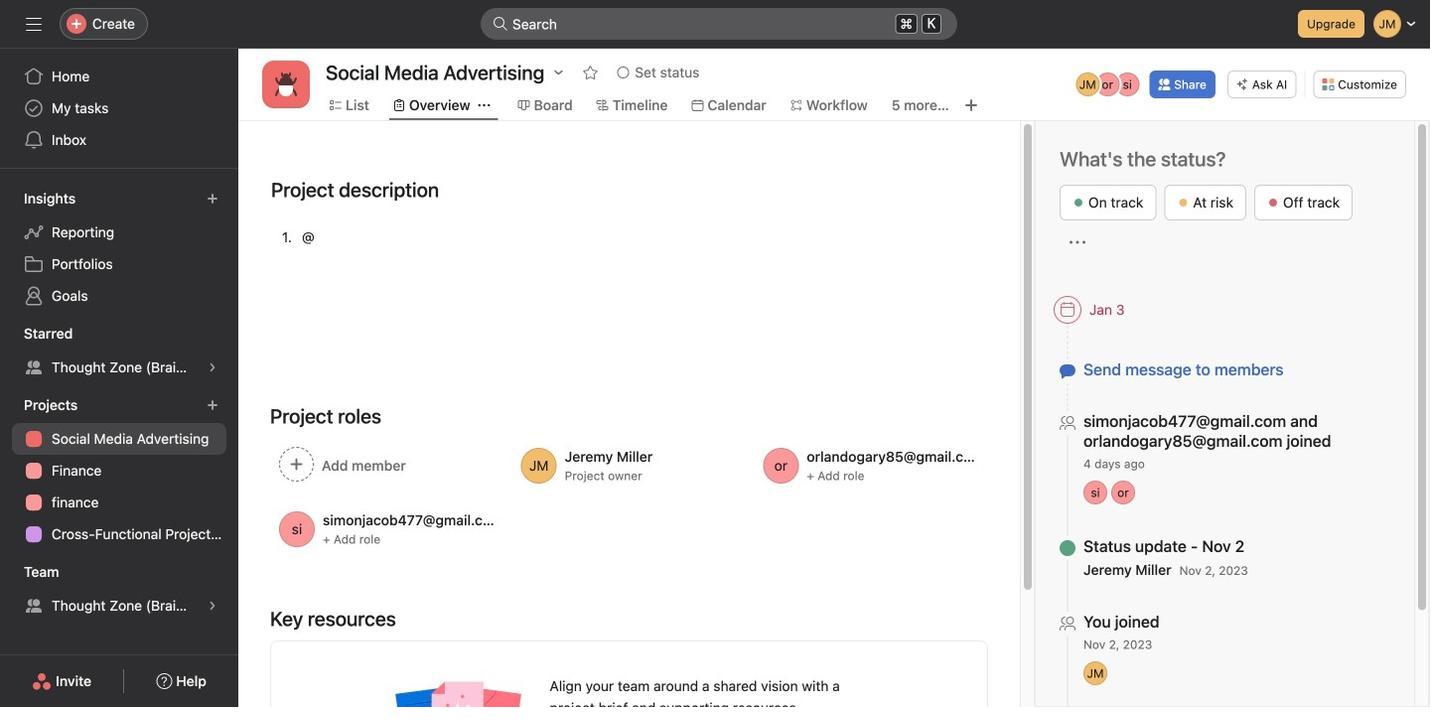 Task type: locate. For each thing, give the bounding box(es) containing it.
projects element
[[0, 388, 238, 554]]

Search tasks, projects, and more text field
[[481, 8, 958, 40]]

see details, thought zone (brainstorm space) image inside starred element
[[207, 362, 219, 374]]

2 see details, thought zone (brainstorm space) image from the top
[[207, 600, 219, 612]]

0 vertical spatial see details, thought zone (brainstorm space) image
[[207, 362, 219, 374]]

global element
[[0, 49, 238, 168]]

bug image
[[274, 73, 298, 96]]

tab actions image
[[479, 99, 490, 111]]

Project description title text field
[[258, 169, 444, 211]]

hide sidebar image
[[26, 16, 42, 32]]

1 see details, thought zone (brainstorm space) image from the top
[[207, 362, 219, 374]]

new insights image
[[207, 193, 219, 205]]

1 vertical spatial see details, thought zone (brainstorm space) image
[[207, 600, 219, 612]]

None field
[[481, 8, 958, 40]]

see details, thought zone (brainstorm space) image for the teams element
[[207, 600, 219, 612]]

new project or portfolio image
[[207, 399, 219, 411]]

see details, thought zone (brainstorm space) image inside the teams element
[[207, 600, 219, 612]]

see details, thought zone (brainstorm space) image
[[207, 362, 219, 374], [207, 600, 219, 612]]

insights element
[[0, 181, 238, 316]]

teams element
[[0, 554, 238, 626]]



Task type: vqa. For each thing, say whether or not it's contained in the screenshot.
the Add tab icon
yes



Task type: describe. For each thing, give the bounding box(es) containing it.
see details, thought zone (brainstorm space) image for starred element
[[207, 362, 219, 374]]

add to starred image
[[583, 65, 599, 80]]

add tab image
[[964, 97, 980, 113]]

starred element
[[0, 316, 238, 388]]

prominent image
[[493, 16, 509, 32]]



